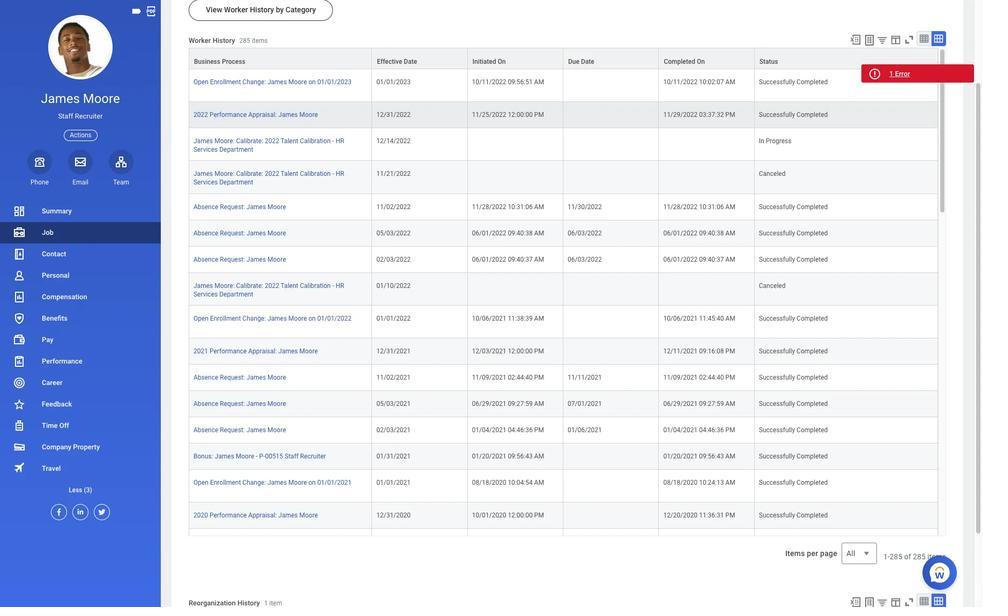 Task type: vqa. For each thing, say whether or not it's contained in the screenshot.


Task type: describe. For each thing, give the bounding box(es) containing it.
2 toolbar from the top
[[845, 594, 947, 607]]

11:45:40
[[700, 315, 724, 322]]

canceled for 01/10/2022
[[759, 282, 786, 289]]

2 01/04/2021 from the left
[[664, 426, 698, 434]]

12 row from the top
[[189, 365, 939, 391]]

james inside 2021 performance appraisal: james moore link
[[279, 348, 298, 355]]

career
[[42, 379, 62, 387]]

completed on
[[664, 58, 705, 65]]

pay link
[[0, 329, 161, 351]]

history inside button
[[250, 5, 274, 14]]

1 06/29/2021 09:27:59 am from the left
[[472, 400, 544, 408]]

contact
[[42, 250, 66, 258]]

enrollment for open enrollment change: james moore on 01/01/2023
[[210, 78, 241, 86]]

successfully completed for 01/20/2021 09:56:43 am
[[759, 453, 828, 460]]

successfully completed for 11/28/2022 10:31:06 am
[[759, 203, 828, 211]]

james moore: calibrate: 2022 talent calibration - hr services department link for 01/10/2022
[[194, 280, 344, 298]]

performance image
[[13, 355, 26, 368]]

due date button
[[564, 48, 659, 69]]

exclamation image
[[871, 70, 879, 78]]

1 01/04/2021 04:46:36 pm from the left
[[472, 426, 544, 434]]

travel
[[42, 465, 61, 473]]

in
[[759, 137, 765, 145]]

11:36:31
[[700, 512, 724, 519]]

open enrollment change: james moore on 01/01/2023 link
[[194, 76, 352, 86]]

2 06/29/2021 09:27:59 am from the left
[[664, 400, 736, 408]]

10/06/2021 11:45:40 am
[[664, 315, 736, 322]]

08/18/2020 10:04:54 am
[[472, 479, 544, 486]]

time off image
[[13, 419, 26, 432]]

team link
[[109, 150, 134, 187]]

2021 performance appraisal: james moore link
[[194, 345, 318, 355]]

moore: for 12/14/2022
[[215, 137, 235, 145]]

05/03/2022
[[377, 229, 411, 237]]

actions button
[[64, 130, 98, 141]]

2022 for 12/14/2022
[[265, 137, 279, 145]]

completed for 10/06/2021 11:45:40 am
[[797, 315, 828, 322]]

5 row from the top
[[189, 161, 939, 194]]

bonus: james moore - p-00515 staff recruiter link
[[194, 450, 326, 460]]

2021 performance appraisal: james moore
[[194, 348, 318, 355]]

4 row from the top
[[189, 128, 939, 161]]

james moore
[[41, 91, 120, 106]]

row containing open enrollment change: james moore on 01/01/2023
[[189, 69, 939, 102]]

on for initiated on
[[498, 58, 506, 65]]

- for 01/10/2022
[[333, 282, 334, 289]]

actions
[[70, 131, 92, 139]]

successfully completed for 06/29/2021 09:27:59 am
[[759, 400, 828, 408]]

date for effective date
[[404, 58, 417, 65]]

successfully completed for 12/11/2021 09:16:08 pm
[[759, 348, 828, 355]]

off
[[59, 422, 69, 430]]

worker history 285 items
[[189, 37, 268, 45]]

department for 01/10/2022
[[219, 291, 253, 298]]

10:24:13
[[700, 479, 724, 486]]

01/01/2021 inside open enrollment change: james moore on 01/01/2021 link
[[318, 479, 352, 486]]

1 02:44:40 from the left
[[508, 374, 533, 381]]

calibration for 12/14/2022
[[300, 137, 331, 145]]

12/11/2021 09:16:08 pm
[[664, 348, 736, 355]]

click to view/edit grid preferences image
[[890, 34, 902, 46]]

phone image
[[32, 155, 47, 168]]

calibrate: for 01/10/2022
[[236, 282, 263, 289]]

(3)
[[84, 486, 92, 494]]

less (3) button
[[0, 480, 161, 501]]

1 09:56:43 from the left
[[508, 453, 533, 460]]

12/03/2021
[[472, 348, 507, 355]]

10/11/2022 for 10/11/2022 10:02:07 am
[[664, 78, 698, 86]]

job link
[[0, 222, 161, 244]]

status
[[760, 58, 778, 65]]

staff recruiter
[[58, 112, 103, 120]]

09:56:51
[[508, 78, 533, 86]]

1
[[890, 70, 894, 78]]

bonus: james moore - p-00515 staff recruiter
[[194, 453, 326, 460]]

category
[[286, 5, 316, 14]]

2 01/01/2021 from the left
[[377, 479, 411, 486]]

successfully for 08/18/2020 10:24:13 am
[[759, 479, 796, 486]]

1-285 of 285 items
[[884, 553, 947, 561]]

services for 12/14/2022
[[194, 146, 218, 154]]

select to filter grid data image
[[877, 34, 889, 46]]

1 09:27:59 from the left
[[508, 400, 533, 408]]

1 01/20/2021 from the left
[[472, 453, 507, 460]]

successfully for 11/29/2022 03:37:32 pm
[[759, 111, 796, 119]]

10/06/2021 for 10/06/2021 11:38:39 am
[[472, 315, 507, 322]]

career link
[[0, 372, 161, 394]]

01/06/2021
[[568, 426, 602, 434]]

contact link
[[0, 244, 161, 265]]

on for 01/01/2022
[[309, 315, 316, 322]]

personal image
[[13, 269, 26, 282]]

2 01/04/2021 04:46:36 pm from the left
[[664, 426, 736, 434]]

2022 for 11/21/2022
[[265, 170, 279, 178]]

successfully for 06/01/2022 09:40:37 am
[[759, 256, 796, 263]]

tag image
[[131, 5, 143, 17]]

status button
[[755, 48, 938, 69]]

facebook image
[[51, 505, 63, 517]]

1 error
[[890, 70, 911, 78]]

18 row from the top
[[189, 529, 939, 555]]

department for 11/21/2022
[[219, 179, 253, 186]]

12/03/2021 12:00:00 pm
[[472, 348, 544, 355]]

2 01/20/2021 from the left
[[664, 453, 698, 460]]

view worker history by category button
[[189, 0, 333, 21]]

successfully completed for 11/29/2022 03:37:32 pm
[[759, 111, 828, 119]]

1 10:31:06 from the left
[[508, 203, 533, 211]]

2 09:56:43 from the left
[[700, 453, 724, 460]]

2 10:31:06 from the left
[[700, 203, 724, 211]]

compensation image
[[13, 291, 26, 304]]

2 09:40:38 from the left
[[700, 229, 724, 237]]

contact image
[[13, 248, 26, 261]]

2 01/20/2021 09:56:43 am from the left
[[664, 453, 736, 460]]

11/25/2022 12:00:00 pm
[[472, 111, 544, 119]]

07/01/2021
[[568, 400, 602, 408]]

11/25/2022
[[472, 111, 507, 119]]

285 inside worker history 285 items
[[239, 37, 250, 45]]

benefits
[[42, 314, 68, 322]]

1 11/28/2022 from the left
[[472, 203, 507, 211]]

initiated on
[[473, 58, 506, 65]]

james moore: calibrate: 2022 talent calibration - hr services department for 01/10/2022
[[194, 282, 344, 298]]

8 row from the top
[[189, 246, 939, 273]]

james moore: calibrate: 2022 talent calibration - hr services department for 12/14/2022
[[194, 137, 344, 154]]

12/31/2022
[[377, 111, 411, 119]]

property
[[73, 443, 100, 451]]

moore inside 2020 performance appraisal: james moore link
[[300, 512, 318, 519]]

pay
[[42, 336, 53, 344]]

company property link
[[0, 437, 161, 458]]

department for 12/14/2022
[[219, 146, 253, 154]]

1 horizontal spatial 285
[[890, 553, 903, 561]]

fullscreen image for click to view/edit grid preferences icon
[[904, 34, 916, 46]]

absence request: james moore link for 11/02/2022
[[194, 201, 286, 211]]

open enrollment change: james moore on 01/01/2021 link
[[194, 477, 352, 486]]

- for 12/14/2022
[[333, 137, 334, 145]]

less (3)
[[69, 486, 92, 494]]

career image
[[13, 377, 26, 389]]

change: for open enrollment change: james moore on 01/01/2021
[[243, 479, 266, 486]]

14 row from the top
[[189, 417, 939, 444]]

james moore: calibrate: 2022 talent calibration - hr services department for 11/21/2022
[[194, 170, 344, 186]]

1 01/20/2021 09:56:43 am from the left
[[472, 453, 544, 460]]

1 06/01/2022 09:40:38 am from the left
[[472, 229, 544, 237]]

open enrollment change: james moore on 01/01/2022 link
[[194, 313, 352, 322]]

9 row from the top
[[189, 273, 939, 306]]

feedback
[[42, 400, 72, 408]]

james inside open enrollment change: james moore on 01/01/2021 link
[[268, 479, 287, 486]]

2 11/09/2021 02:44:40 pm from the left
[[664, 374, 736, 381]]

1 09:40:37 from the left
[[508, 256, 533, 263]]

effective date
[[377, 58, 417, 65]]

due
[[569, 58, 580, 65]]

2 01/01/2022 from the left
[[377, 315, 411, 322]]

1 11/09/2021 02:44:40 pm from the left
[[472, 374, 544, 381]]

2 02:44:40 from the left
[[700, 374, 724, 381]]

10/01/2020
[[472, 512, 507, 519]]

12:00:00 for 11/25/2022
[[508, 111, 533, 119]]

james inside 2022 performance appraisal: james moore link
[[279, 111, 298, 119]]

2 11/28/2022 from the left
[[664, 203, 698, 211]]

successfully completed for 01/04/2021 04:46:36 pm
[[759, 426, 828, 434]]

2 06/29/2021 from the left
[[664, 400, 698, 408]]

phone button
[[27, 150, 52, 187]]

moore inside open enrollment change: james moore on 01/01/2023 link
[[289, 78, 307, 86]]

services for 01/10/2022
[[194, 291, 218, 298]]

10/11/2022 09:56:51 am
[[472, 78, 544, 86]]

10/11/2022 10:02:07 am
[[664, 78, 736, 86]]

12/31/2020
[[377, 512, 411, 519]]

initiated on button
[[468, 48, 563, 69]]

absence for 02/03/2021
[[194, 426, 219, 434]]

completed on button
[[659, 48, 755, 69]]

table image
[[919, 596, 930, 607]]

james inside navigation pane "region"
[[41, 91, 80, 106]]

6 row from the top
[[189, 194, 939, 220]]

phone james moore element
[[27, 178, 52, 187]]

2020 performance appraisal: james moore
[[194, 512, 318, 519]]

completed for 06/01/2022 09:40:38 am
[[797, 229, 828, 237]]

james inside open enrollment change: james moore on 01/01/2023 link
[[268, 78, 287, 86]]

james moore: calibrate: 2022 talent calibration - hr services department link for 11/21/2022
[[194, 168, 344, 186]]

absence request: james moore link for 11/02/2021
[[194, 372, 286, 381]]

2 horizontal spatial 285
[[914, 553, 926, 561]]

performance for 2020
[[210, 512, 247, 519]]

successfully for 06/29/2021 09:27:59 am
[[759, 400, 796, 408]]

0 horizontal spatial history
[[213, 37, 235, 45]]

10/06/2021 for 10/06/2021 11:45:40 am
[[664, 315, 698, 322]]

date for due date
[[581, 58, 595, 65]]

talent for 11/21/2022
[[281, 170, 298, 178]]

absence for 11/02/2021
[[194, 374, 219, 381]]

13 row from the top
[[189, 391, 939, 417]]

email button
[[68, 150, 93, 187]]

summary
[[42, 207, 72, 215]]

02/03/2021
[[377, 426, 411, 434]]

08/18/2020 for 08/18/2020 10:04:54 am
[[472, 479, 507, 486]]

page
[[821, 549, 838, 558]]

export to worksheets image
[[864, 34, 876, 47]]

1 11/28/2022 10:31:06 am from the left
[[472, 203, 544, 211]]

2022 for 01/10/2022
[[265, 282, 279, 289]]

1 06/01/2022 09:40:37 am from the left
[[472, 256, 544, 263]]

request: for 11/02/2021
[[220, 374, 245, 381]]

1 06/29/2021 from the left
[[472, 400, 507, 408]]

feedback link
[[0, 394, 161, 415]]

1 error button
[[862, 64, 975, 83]]

list containing summary
[[0, 201, 161, 501]]

view team image
[[115, 155, 128, 168]]

row containing 2022 performance appraisal: james moore
[[189, 102, 939, 128]]

1 04:46:36 from the left
[[508, 426, 533, 434]]

02/03/2022
[[377, 256, 411, 263]]

travel link
[[0, 458, 161, 480]]

successfully for 10/11/2022 10:02:07 am
[[759, 78, 796, 86]]

moore inside open enrollment change: james moore on 01/01/2021 link
[[289, 479, 307, 486]]

2 01/01/2023 from the left
[[377, 78, 411, 86]]

1 toolbar from the top
[[845, 31, 947, 48]]

10/11/2022 for 10/11/2022 09:56:51 am
[[472, 78, 507, 86]]

absence for 02/03/2022
[[194, 256, 219, 263]]

change: for open enrollment change: james moore on 01/01/2022
[[243, 315, 266, 322]]

enrollment for open enrollment change: james moore on 01/01/2022
[[210, 315, 241, 322]]

successfully completed for 06/01/2022 09:40:38 am
[[759, 229, 828, 237]]

click to view/edit grid preferences image
[[890, 597, 902, 607]]

absence request: james moore for 02/03/2021
[[194, 426, 286, 434]]

completed for 06/01/2022 09:40:37 am
[[797, 256, 828, 263]]

successfully completed for 10/11/2022 10:02:07 am
[[759, 78, 828, 86]]

1 09:40:38 from the left
[[508, 229, 533, 237]]

moore inside bonus: james moore - p-00515 staff recruiter link
[[236, 453, 254, 460]]

1 01/04/2021 from the left
[[472, 426, 507, 434]]

travel image
[[13, 462, 26, 474]]

company
[[42, 443, 71, 451]]

time off
[[42, 422, 69, 430]]

01/10/2022
[[377, 282, 411, 289]]

moore: for 01/10/2022
[[215, 282, 235, 289]]

absence request: james moore for 05/03/2021
[[194, 400, 286, 408]]

items inside status
[[928, 553, 947, 561]]

10/01/2020 12:00:00 pm
[[472, 512, 544, 519]]

completed for 11/09/2021 02:44:40 pm
[[797, 374, 828, 381]]

11/21/2022
[[377, 170, 411, 178]]

completed for 08/18/2020 10:24:13 am
[[797, 479, 828, 486]]

email
[[72, 179, 88, 186]]

11/02/2022
[[377, 203, 411, 211]]

successfully completed for 06/01/2022 09:40:37 am
[[759, 256, 828, 263]]



Task type: locate. For each thing, give the bounding box(es) containing it.
open enrollment change: james moore on 01/01/2022
[[194, 315, 352, 322]]

2 04:46:36 from the left
[[700, 426, 724, 434]]

am
[[535, 78, 544, 86], [726, 78, 736, 86], [535, 203, 544, 211], [726, 203, 736, 211], [535, 229, 544, 237], [726, 229, 736, 237], [535, 256, 544, 263], [726, 256, 736, 263], [535, 315, 544, 322], [726, 315, 736, 322], [535, 400, 544, 408], [726, 400, 736, 408], [535, 453, 544, 460], [726, 453, 736, 460], [535, 479, 544, 486], [726, 479, 736, 486]]

01/01/2023 inside open enrollment change: james moore on 01/01/2023 link
[[318, 78, 352, 86]]

on for completed on
[[697, 58, 705, 65]]

1 vertical spatial 06/03/2022
[[568, 256, 602, 263]]

linkedin image
[[73, 505, 85, 516]]

1 horizontal spatial 08/18/2020
[[664, 479, 698, 486]]

performance up career
[[42, 357, 83, 365]]

team james moore element
[[109, 178, 134, 187]]

12:00:00 right 10/01/2020
[[508, 512, 533, 519]]

0 horizontal spatial 11/09/2021
[[472, 374, 507, 381]]

01/20/2021 up 08/18/2020 10:24:13 am
[[664, 453, 698, 460]]

2 vertical spatial moore:
[[215, 282, 235, 289]]

12:00:00 right 11/25/2022
[[508, 111, 533, 119]]

01/04/2021 04:46:36 pm up 08/18/2020 10:04:54 am
[[472, 426, 544, 434]]

0 horizontal spatial 09:40:38
[[508, 229, 533, 237]]

0 horizontal spatial 01/20/2021
[[472, 453, 507, 460]]

worker up business
[[189, 37, 211, 45]]

successfully for 11/28/2022 10:31:06 am
[[759, 203, 796, 211]]

2 calibration from the top
[[300, 170, 331, 178]]

3 calibration from the top
[[300, 282, 331, 289]]

2 successfully completed from the top
[[759, 111, 828, 119]]

15 row from the top
[[189, 444, 939, 470]]

request: for 02/03/2022
[[220, 256, 245, 263]]

2022 performance appraisal: james moore link
[[194, 109, 318, 119]]

performance for 2022
[[210, 111, 247, 119]]

moore: for 11/21/2022
[[215, 170, 235, 178]]

view worker history by category
[[206, 5, 316, 14]]

1 expand table image from the top
[[934, 33, 945, 44]]

5 absence request: james moore link from the top
[[194, 398, 286, 408]]

open
[[194, 78, 209, 86], [194, 315, 209, 322], [194, 479, 209, 486]]

2 vertical spatial hr
[[336, 282, 344, 289]]

- for 11/21/2022
[[333, 170, 334, 178]]

navigation pane region
[[0, 0, 161, 607]]

on for 01/01/2023
[[309, 78, 316, 86]]

change: for open enrollment change: james moore on 01/01/2023
[[243, 78, 266, 86]]

1-
[[884, 553, 890, 561]]

james inside bonus: james moore - p-00515 staff recruiter link
[[215, 453, 234, 460]]

3 appraisal: from the top
[[248, 512, 277, 519]]

compensation
[[42, 293, 87, 301]]

calibrate:
[[236, 137, 263, 145], [236, 170, 263, 178], [236, 282, 263, 289]]

2 vertical spatial services
[[194, 291, 218, 298]]

completed inside popup button
[[664, 58, 696, 65]]

0 horizontal spatial 10:31:06
[[508, 203, 533, 211]]

request: for 05/03/2021
[[220, 400, 245, 408]]

00515
[[265, 453, 283, 460]]

1 vertical spatial history
[[213, 37, 235, 45]]

3 enrollment from the top
[[210, 479, 241, 486]]

1 vertical spatial staff
[[285, 453, 299, 460]]

1 vertical spatial services
[[194, 179, 218, 186]]

0 vertical spatial staff
[[58, 112, 73, 120]]

2 vertical spatial department
[[219, 291, 253, 298]]

08/18/2020 10:24:13 am
[[664, 479, 736, 486]]

business process button
[[189, 48, 372, 69]]

2 vertical spatial calibrate:
[[236, 282, 263, 289]]

request: for 11/02/2022
[[220, 203, 245, 211]]

0 horizontal spatial 01/01/2023
[[318, 78, 352, 86]]

1 horizontal spatial 04:46:36
[[700, 426, 724, 434]]

0 horizontal spatial 04:46:36
[[508, 426, 533, 434]]

0 vertical spatial worker
[[224, 5, 248, 14]]

1 01/01/2022 from the left
[[318, 315, 352, 322]]

01/20/2021 09:56:43 am up 08/18/2020 10:04:54 am
[[472, 453, 544, 460]]

0 vertical spatial appraisal:
[[248, 111, 277, 119]]

01/04/2021 04:46:36 pm up 08/18/2020 10:24:13 am
[[664, 426, 736, 434]]

10/11/2022
[[472, 78, 507, 86], [664, 78, 698, 86]]

0 vertical spatial services
[[194, 146, 218, 154]]

1 appraisal: from the top
[[248, 111, 277, 119]]

08/18/2020 left 10:24:13
[[664, 479, 698, 486]]

0 horizontal spatial 09:40:37
[[508, 256, 533, 263]]

12:00:00 right 12/03/2021
[[508, 348, 533, 355]]

4 absence from the top
[[194, 374, 219, 381]]

recruiter inside navigation pane "region"
[[75, 112, 103, 120]]

1 horizontal spatial 10/11/2022
[[664, 78, 698, 86]]

0 vertical spatial 06/03/2022
[[568, 229, 602, 237]]

04:46:36 up 10:24:13
[[700, 426, 724, 434]]

1 enrollment from the top
[[210, 78, 241, 86]]

1 vertical spatial james moore: calibrate: 2022 talent calibration - hr services department
[[194, 170, 344, 186]]

1 vertical spatial calibrate:
[[236, 170, 263, 178]]

06/29/2021 09:27:59 am down 12/03/2021 12:00:00 pm
[[472, 400, 544, 408]]

export to excel image
[[850, 597, 862, 607]]

business process
[[194, 58, 245, 65]]

2 on from the top
[[309, 315, 316, 322]]

4 absence request: james moore from the top
[[194, 374, 286, 381]]

canceled for 11/21/2022
[[759, 170, 786, 178]]

0 vertical spatial calibration
[[300, 137, 331, 145]]

open up the 2021
[[194, 315, 209, 322]]

absence request: james moore link for 05/03/2021
[[194, 398, 286, 408]]

0 vertical spatial recruiter
[[75, 112, 103, 120]]

initiated on column header
[[468, 48, 564, 70]]

on for 01/01/2021
[[309, 479, 316, 486]]

moore inside 2021 performance appraisal: james moore link
[[300, 348, 318, 355]]

2 09:27:59 from the left
[[700, 400, 724, 408]]

absence for 05/03/2022
[[194, 229, 219, 237]]

2 open from the top
[[194, 315, 209, 322]]

1 vertical spatial worker
[[189, 37, 211, 45]]

0 horizontal spatial 06/29/2021
[[472, 400, 507, 408]]

06/03/2022 for 06/01/2022 09:40:38 am
[[568, 229, 602, 237]]

on inside column header
[[498, 58, 506, 65]]

3 james moore: calibrate: 2022 talent calibration - hr services department link from the top
[[194, 280, 344, 298]]

0 vertical spatial enrollment
[[210, 78, 241, 86]]

1 vertical spatial toolbar
[[845, 594, 947, 607]]

3 james moore: calibrate: 2022 talent calibration - hr services department from the top
[[194, 282, 344, 298]]

export to excel image
[[850, 34, 862, 46]]

date right 'due'
[[581, 58, 595, 65]]

change: down the bonus: james moore - p-00515 staff recruiter
[[243, 479, 266, 486]]

enrollment down bonus:
[[210, 479, 241, 486]]

successfully for 01/04/2021 04:46:36 pm
[[759, 426, 796, 434]]

james inside 2020 performance appraisal: james moore link
[[279, 512, 298, 519]]

in progress
[[759, 137, 792, 145]]

11/09/2021 down 12/03/2021
[[472, 374, 507, 381]]

0 vertical spatial toolbar
[[845, 31, 947, 48]]

285 left of
[[890, 553, 903, 561]]

02:44:40 down 12/03/2021 12:00:00 pm
[[508, 374, 533, 381]]

staff right 00515
[[285, 453, 299, 460]]

2 06/01/2022 09:40:38 am from the left
[[664, 229, 736, 237]]

1 horizontal spatial 01/20/2021 09:56:43 am
[[664, 453, 736, 460]]

recruiter inside row
[[300, 453, 326, 460]]

open for open enrollment change: james moore on 01/01/2021
[[194, 479, 209, 486]]

09:40:37
[[508, 256, 533, 263], [700, 256, 724, 263]]

2 calibrate: from the top
[[236, 170, 263, 178]]

items per page element
[[784, 536, 878, 571]]

moore inside open enrollment change: james moore on 01/01/2022 link
[[289, 315, 307, 322]]

appraisal: down open enrollment change: james moore on 01/01/2023 on the left
[[248, 111, 277, 119]]

09:16:08
[[700, 348, 724, 355]]

06/01/2022 09:40:38 am
[[472, 229, 544, 237], [664, 229, 736, 237]]

1 vertical spatial on
[[309, 315, 316, 322]]

business
[[194, 58, 220, 65]]

0 horizontal spatial 08/18/2020
[[472, 479, 507, 486]]

1 vertical spatial hr
[[336, 170, 344, 178]]

1 horizontal spatial 06/01/2022 09:40:37 am
[[664, 256, 736, 263]]

row containing open enrollment change: james moore on 01/01/2021
[[189, 470, 939, 503]]

successfully completed for 12/20/2020 11:36:31 pm
[[759, 512, 828, 519]]

1 on from the top
[[309, 78, 316, 86]]

calibration for 01/10/2022
[[300, 282, 331, 289]]

1 vertical spatial calibration
[[300, 170, 331, 178]]

open enrollment change: james moore on 01/01/2021
[[194, 479, 352, 486]]

2 row from the top
[[189, 69, 939, 102]]

absence request: james moore
[[194, 203, 286, 211], [194, 229, 286, 237], [194, 256, 286, 263], [194, 374, 286, 381], [194, 400, 286, 408], [194, 426, 286, 434]]

0 vertical spatial james moore: calibrate: 2022 talent calibration - hr services department link
[[194, 135, 344, 154]]

time
[[42, 422, 58, 430]]

successfully for 06/01/2022 09:40:38 am
[[759, 229, 796, 237]]

completed for 01/04/2021 04:46:36 pm
[[797, 426, 828, 434]]

open for open enrollment change: james moore on 01/01/2022
[[194, 315, 209, 322]]

1 horizontal spatial 01/04/2021
[[664, 426, 698, 434]]

successfully completed for 08/18/2020 10:24:13 am
[[759, 479, 828, 486]]

1 vertical spatial talent
[[281, 170, 298, 178]]

recruiter down "james moore"
[[75, 112, 103, 120]]

6 successfully from the top
[[759, 315, 796, 322]]

absence for 11/02/2022
[[194, 203, 219, 211]]

absence for 05/03/2021
[[194, 400, 219, 408]]

0 vertical spatial talent
[[281, 137, 298, 145]]

02:44:40
[[508, 374, 533, 381], [700, 374, 724, 381]]

12/31/2021
[[377, 348, 411, 355]]

12:00:00 for 10/01/2020
[[508, 512, 533, 519]]

1 horizontal spatial recruiter
[[300, 453, 326, 460]]

0 horizontal spatial staff
[[58, 112, 73, 120]]

company property image
[[13, 441, 26, 454]]

time off link
[[0, 415, 161, 437]]

10:04:54
[[508, 479, 533, 486]]

1 absence request: james moore from the top
[[194, 203, 286, 211]]

4 successfully from the top
[[759, 229, 796, 237]]

moore inside navigation pane "region"
[[83, 91, 120, 106]]

1 horizontal spatial 02:44:40
[[700, 374, 724, 381]]

1 horizontal spatial 01/04/2021 04:46:36 pm
[[664, 426, 736, 434]]

change: down process
[[243, 78, 266, 86]]

1 moore: from the top
[[215, 137, 235, 145]]

2 appraisal: from the top
[[248, 348, 277, 355]]

1 horizontal spatial 01/20/2021
[[664, 453, 698, 460]]

summary link
[[0, 201, 161, 222]]

absence request: james moore link for 02/03/2022
[[194, 253, 286, 263]]

06/01/2022 09:40:37 am
[[472, 256, 544, 263], [664, 256, 736, 263]]

2 vertical spatial calibration
[[300, 282, 331, 289]]

calibrate: for 11/21/2022
[[236, 170, 263, 178]]

1 successfully completed from the top
[[759, 78, 828, 86]]

1 talent from the top
[[281, 137, 298, 145]]

09:27:59
[[508, 400, 533, 408], [700, 400, 724, 408]]

2 services from the top
[[194, 179, 218, 186]]

0 horizontal spatial 06/01/2022 09:40:37 am
[[472, 256, 544, 263]]

2 vertical spatial change:
[[243, 479, 266, 486]]

bonus:
[[194, 453, 213, 460]]

1 11/09/2021 from the left
[[472, 374, 507, 381]]

date right effective
[[404, 58, 417, 65]]

4 absence request: james moore link from the top
[[194, 372, 286, 381]]

04:46:36
[[508, 426, 533, 434], [700, 426, 724, 434]]

1 horizontal spatial date
[[581, 58, 595, 65]]

1 08/18/2020 from the left
[[472, 479, 507, 486]]

1-285 of 285 items status
[[884, 551, 947, 562]]

pay image
[[13, 334, 26, 346]]

0 horizontal spatial 01/20/2021 09:56:43 am
[[472, 453, 544, 460]]

performance for 2021
[[210, 348, 247, 355]]

change: up 2021 performance appraisal: james moore link
[[243, 315, 266, 322]]

7 successfully completed from the top
[[759, 348, 828, 355]]

1 horizontal spatial 09:40:37
[[700, 256, 724, 263]]

view printable version (pdf) image
[[145, 5, 157, 17]]

0 vertical spatial on
[[309, 78, 316, 86]]

date inside due date "popup button"
[[581, 58, 595, 65]]

process
[[222, 58, 245, 65]]

01/04/2021 04:46:36 pm
[[472, 426, 544, 434], [664, 426, 736, 434]]

11/09/2021 02:44:40 pm down 12/11/2021 09:16:08 pm
[[664, 374, 736, 381]]

completed for 12/20/2020 11:36:31 pm
[[797, 512, 828, 519]]

1 horizontal spatial 01/01/2022
[[377, 315, 411, 322]]

appraisal: for 2022
[[248, 111, 277, 119]]

3 moore: from the top
[[215, 282, 235, 289]]

items right of
[[928, 553, 947, 561]]

3 12:00:00 from the top
[[508, 512, 533, 519]]

1 hr from the top
[[336, 137, 344, 145]]

items up business process popup button
[[252, 37, 268, 45]]

11 successfully completed from the top
[[759, 453, 828, 460]]

enrollment inside open enrollment change: james moore on 01/01/2022 link
[[210, 315, 241, 322]]

10/06/2021 left 11:38:39
[[472, 315, 507, 322]]

enrollment inside open enrollment change: james moore on 01/01/2023 link
[[210, 78, 241, 86]]

12:00:00
[[508, 111, 533, 119], [508, 348, 533, 355], [508, 512, 533, 519]]

3 request: from the top
[[220, 256, 245, 263]]

1 horizontal spatial 09:40:38
[[700, 229, 724, 237]]

04:46:36 up the '10:04:54'
[[508, 426, 533, 434]]

initiated
[[473, 58, 496, 65]]

successfully for 01/20/2021 09:56:43 am
[[759, 453, 796, 460]]

row containing 2020 performance appraisal: james moore
[[189, 503, 939, 529]]

1 horizontal spatial 09:27:59
[[700, 400, 724, 408]]

on up 10/11/2022 10:02:07 am
[[697, 58, 705, 65]]

09:56:43 up the '10:04:54'
[[508, 453, 533, 460]]

0 vertical spatial canceled
[[759, 170, 786, 178]]

2 06/01/2022 09:40:37 am from the left
[[664, 256, 736, 263]]

0 horizontal spatial 09:56:43
[[508, 453, 533, 460]]

hr for 12/14/2022
[[336, 137, 344, 145]]

0 horizontal spatial 01/04/2021
[[472, 426, 507, 434]]

history left the by
[[250, 5, 274, 14]]

personal
[[42, 271, 69, 279]]

completed for 01/20/2021 09:56:43 am
[[797, 453, 828, 460]]

export to worksheets image
[[864, 597, 876, 607]]

hr left 12/14/2022
[[336, 137, 344, 145]]

calibration for 11/21/2022
[[300, 170, 331, 178]]

appraisal: down open enrollment change: james moore on 01/01/2021
[[248, 512, 277, 519]]

row
[[189, 48, 939, 70], [189, 69, 939, 102], [189, 102, 939, 128], [189, 128, 939, 161], [189, 161, 939, 194], [189, 194, 939, 220], [189, 220, 939, 246], [189, 246, 939, 273], [189, 273, 939, 306], [189, 306, 939, 338], [189, 338, 939, 365], [189, 365, 939, 391], [189, 391, 939, 417], [189, 417, 939, 444], [189, 444, 939, 470], [189, 470, 939, 503], [189, 503, 939, 529], [189, 529, 939, 555]]

history up business process in the top left of the page
[[213, 37, 235, 45]]

02:44:40 down 09:16:08
[[700, 374, 724, 381]]

performance right the 2021
[[210, 348, 247, 355]]

11/29/2022
[[664, 111, 698, 119]]

05/03/2021
[[377, 400, 411, 408]]

11/02/2021
[[377, 374, 411, 381]]

successfully for 11/09/2021 02:44:40 pm
[[759, 374, 796, 381]]

personal link
[[0, 265, 161, 286]]

2 absence from the top
[[194, 229, 219, 237]]

12 successfully from the top
[[759, 479, 796, 486]]

10/06/2021 left 11:45:40
[[664, 315, 698, 322]]

items per page
[[786, 549, 838, 558]]

1 vertical spatial 12:00:00
[[508, 348, 533, 355]]

performance inside list
[[42, 357, 83, 365]]

0 vertical spatial james moore: calibrate: 2022 talent calibration - hr services department
[[194, 137, 344, 154]]

1 department from the top
[[219, 146, 253, 154]]

11/09/2021 02:44:40 pm
[[472, 374, 544, 381], [664, 374, 736, 381]]

row containing bonus: james moore - p-00515 staff recruiter
[[189, 444, 939, 470]]

request: for 02/03/2021
[[220, 426, 245, 434]]

11/29/2022 03:37:32 pm
[[664, 111, 736, 119]]

1 horizontal spatial history
[[250, 5, 274, 14]]

2 11/09/2021 from the left
[[664, 374, 698, 381]]

expand table image for second toolbar from the top
[[934, 596, 945, 607]]

1 vertical spatial recruiter
[[300, 453, 326, 460]]

0 vertical spatial department
[[219, 146, 253, 154]]

2 vertical spatial on
[[309, 479, 316, 486]]

pm
[[535, 111, 544, 119], [726, 111, 736, 119], [535, 348, 544, 355], [726, 348, 736, 355], [535, 374, 544, 381], [726, 374, 736, 381], [535, 426, 544, 434], [726, 426, 736, 434], [535, 512, 544, 519], [726, 512, 736, 519]]

2 10/11/2022 from the left
[[664, 78, 698, 86]]

fullscreen image
[[904, 34, 916, 46], [904, 597, 916, 607]]

1 horizontal spatial 01/01/2023
[[377, 78, 411, 86]]

2 06/03/2022 from the top
[[568, 256, 602, 263]]

1 vertical spatial fullscreen image
[[904, 597, 916, 607]]

appraisal: down open enrollment change: james moore on 01/01/2022
[[248, 348, 277, 355]]

2022 performance appraisal: james moore
[[194, 111, 318, 119]]

2 enrollment from the top
[[210, 315, 241, 322]]

appraisal: for 2020
[[248, 512, 277, 519]]

completed for 10/11/2022 10:02:07 am
[[797, 78, 828, 86]]

0 vertical spatial moore:
[[215, 137, 235, 145]]

completed for 11/29/2022 03:37:32 pm
[[797, 111, 828, 119]]

09:56:43 up 10:24:13
[[700, 453, 724, 460]]

email james moore element
[[68, 178, 93, 187]]

job image
[[13, 226, 26, 239]]

1 06/03/2022 from the top
[[568, 229, 602, 237]]

hr left the 01/10/2022 at the top of the page
[[336, 282, 344, 289]]

2 vertical spatial james moore: calibrate: 2022 talent calibration - hr services department link
[[194, 280, 344, 298]]

3 talent from the top
[[281, 282, 298, 289]]

1 services from the top
[[194, 146, 218, 154]]

0 horizontal spatial on
[[498, 58, 506, 65]]

1 horizontal spatial 10/06/2021
[[664, 315, 698, 322]]

1 horizontal spatial 06/01/2022 09:40:38 am
[[664, 229, 736, 237]]

effective date button
[[372, 48, 468, 69]]

row containing open enrollment change: james moore on 01/01/2022
[[189, 306, 939, 338]]

01/20/2021 09:56:43 am up 08/18/2020 10:24:13 am
[[664, 453, 736, 460]]

1 request: from the top
[[220, 203, 245, 211]]

0 vertical spatial open
[[194, 78, 209, 86]]

james inside open enrollment change: james moore on 01/01/2022 link
[[268, 315, 287, 322]]

1 change: from the top
[[243, 78, 266, 86]]

absence request: james moore link for 05/03/2022
[[194, 227, 286, 237]]

3 calibrate: from the top
[[236, 282, 263, 289]]

table image
[[919, 33, 930, 44]]

department
[[219, 146, 253, 154], [219, 179, 253, 186], [219, 291, 253, 298]]

06/29/2021 down 12/03/2021
[[472, 400, 507, 408]]

team
[[113, 179, 129, 186]]

01/01/2023
[[318, 78, 352, 86], [377, 78, 411, 86]]

2 11/28/2022 10:31:06 am from the left
[[664, 203, 736, 211]]

company property
[[42, 443, 100, 451]]

7 successfully from the top
[[759, 348, 796, 355]]

expand table image
[[934, 33, 945, 44], [934, 596, 945, 607]]

expand table image right table image
[[934, 596, 945, 607]]

benefits image
[[13, 312, 26, 325]]

1 horizontal spatial 11/28/2022 10:31:06 am
[[664, 203, 736, 211]]

absence request: james moore for 11/02/2021
[[194, 374, 286, 381]]

5 successfully from the top
[[759, 256, 796, 263]]

06/29/2021 09:27:59 am down 12/11/2021 09:16:08 pm
[[664, 400, 736, 408]]

fullscreen image right click to view/edit grid preferences image
[[904, 597, 916, 607]]

summary image
[[13, 205, 26, 218]]

hr for 01/10/2022
[[336, 282, 344, 289]]

10/06/2021
[[472, 315, 507, 322], [664, 315, 698, 322]]

06/03/2022
[[568, 229, 602, 237], [568, 256, 602, 263]]

services
[[194, 146, 218, 154], [194, 179, 218, 186], [194, 291, 218, 298]]

6 successfully completed from the top
[[759, 315, 828, 322]]

toolbar
[[845, 31, 947, 48], [845, 594, 947, 607]]

services for 11/21/2022
[[194, 179, 218, 186]]

2 talent from the top
[[281, 170, 298, 178]]

1 horizontal spatial items
[[928, 553, 947, 561]]

list
[[0, 201, 161, 501]]

moore inside 2022 performance appraisal: james moore link
[[300, 111, 318, 119]]

request: for 05/03/2022
[[220, 229, 245, 237]]

7 row from the top
[[189, 220, 939, 246]]

fullscreen image for click to view/edit grid preferences image
[[904, 597, 916, 607]]

completed for 06/29/2021 09:27:59 am
[[797, 400, 828, 408]]

2 10/06/2021 from the left
[[664, 315, 698, 322]]

11/09/2021 down 12/11/2021
[[664, 374, 698, 381]]

effective
[[377, 58, 402, 65]]

absence request: james moore link for 02/03/2021
[[194, 424, 286, 434]]

date
[[404, 58, 417, 65], [581, 58, 595, 65]]

6 absence request: james moore link from the top
[[194, 424, 286, 434]]

0 horizontal spatial recruiter
[[75, 112, 103, 120]]

12/11/2021
[[664, 348, 698, 355]]

open down bonus:
[[194, 479, 209, 486]]

5 request: from the top
[[220, 400, 245, 408]]

0 horizontal spatial 01/01/2021
[[318, 479, 352, 486]]

cell
[[564, 69, 659, 102], [564, 102, 659, 128], [468, 128, 564, 161], [564, 128, 659, 161], [659, 128, 755, 161], [468, 161, 564, 194], [564, 161, 659, 194], [659, 161, 755, 194], [468, 273, 564, 306], [564, 273, 659, 306], [659, 273, 755, 306], [564, 306, 659, 338], [564, 338, 659, 365], [564, 444, 659, 470], [564, 470, 659, 503], [564, 503, 659, 529], [189, 529, 372, 555], [372, 529, 468, 555], [468, 529, 564, 555], [564, 529, 659, 555], [659, 529, 755, 555], [755, 529, 939, 555]]

0 horizontal spatial 09:27:59
[[508, 400, 533, 408]]

01/20/2021 up 08/18/2020 10:04:54 am
[[472, 453, 507, 460]]

12/20/2020 11:36:31 pm
[[664, 512, 736, 519]]

10:02:07
[[700, 78, 724, 86]]

06/29/2021 down 12/11/2021
[[664, 400, 698, 408]]

6 request: from the top
[[220, 426, 245, 434]]

11/09/2021 02:44:40 pm down 12/03/2021 12:00:00 pm
[[472, 374, 544, 381]]

10/11/2022 down initiated on
[[472, 78, 507, 86]]

date inside effective date 'popup button'
[[404, 58, 417, 65]]

2 vertical spatial appraisal:
[[248, 512, 277, 519]]

open down business
[[194, 78, 209, 86]]

enrollment inside open enrollment change: james moore on 01/01/2021 link
[[210, 479, 241, 486]]

staff inside row
[[285, 453, 299, 460]]

1 horizontal spatial worker
[[224, 5, 248, 14]]

history
[[250, 5, 274, 14], [213, 37, 235, 45]]

enrollment up 2021 performance appraisal: james moore link
[[210, 315, 241, 322]]

completed for 12/11/2021 09:16:08 pm
[[797, 348, 828, 355]]

11/28/2022
[[472, 203, 507, 211], [664, 203, 698, 211]]

worker inside view worker history by category button
[[224, 5, 248, 14]]

of
[[905, 553, 912, 561]]

fullscreen image right click to view/edit grid preferences icon
[[904, 34, 916, 46]]

10 successfully completed from the top
[[759, 426, 828, 434]]

job
[[42, 228, 54, 237]]

error
[[896, 70, 911, 78]]

3 services from the top
[[194, 291, 218, 298]]

items inside worker history 285 items
[[252, 37, 268, 45]]

285 up process
[[239, 37, 250, 45]]

performance down process
[[210, 111, 247, 119]]

3 absence from the top
[[194, 256, 219, 263]]

2020 performance appraisal: james moore link
[[194, 510, 318, 519]]

1 horizontal spatial 06/29/2021 09:27:59 am
[[664, 400, 736, 408]]

feedback image
[[13, 398, 26, 411]]

11 row from the top
[[189, 338, 939, 365]]

2 moore: from the top
[[215, 170, 235, 178]]

10 row from the top
[[189, 306, 939, 338]]

talent for 12/14/2022
[[281, 137, 298, 145]]

open for open enrollment change: james moore on 01/01/2023
[[194, 78, 209, 86]]

1 successfully from the top
[[759, 78, 796, 86]]

2 09:40:37 from the left
[[700, 256, 724, 263]]

mail image
[[74, 155, 87, 168]]

progress
[[766, 137, 792, 145]]

1 horizontal spatial 10:31:06
[[700, 203, 724, 211]]

select to filter grid data image
[[877, 597, 889, 607]]

staff inside navigation pane "region"
[[58, 112, 73, 120]]

1 vertical spatial open
[[194, 315, 209, 322]]

1 vertical spatial items
[[928, 553, 947, 561]]

worker right the view
[[224, 5, 248, 14]]

03:37:32
[[700, 111, 724, 119]]

0 vertical spatial fullscreen image
[[904, 34, 916, 46]]

james moore: calibrate: 2022 talent calibration - hr services department link for 12/14/2022
[[194, 135, 344, 154]]

3 on from the top
[[309, 479, 316, 486]]

10/06/2021 11:38:39 am
[[472, 315, 544, 322]]

2 12:00:00 from the top
[[508, 348, 533, 355]]

0 horizontal spatial 06/01/2022 09:40:38 am
[[472, 229, 544, 237]]

0 vertical spatial items
[[252, 37, 268, 45]]

appraisal: for 2021
[[248, 348, 277, 355]]

0 vertical spatial hr
[[336, 137, 344, 145]]

twitter image
[[94, 505, 106, 517]]

12:00:00 for 12/03/2021
[[508, 348, 533, 355]]

2 fullscreen image from the top
[[904, 597, 916, 607]]

calibrate: for 12/14/2022
[[236, 137, 263, 145]]

absence request: james moore for 02/03/2022
[[194, 256, 286, 263]]

0 horizontal spatial 02:44:40
[[508, 374, 533, 381]]

1 date from the left
[[404, 58, 417, 65]]

0 vertical spatial 12:00:00
[[508, 111, 533, 119]]

1 vertical spatial change:
[[243, 315, 266, 322]]

3 change: from the top
[[243, 479, 266, 486]]

hr left 11/21/2022
[[336, 170, 344, 178]]

successfully completed for 11/09/2021 02:44:40 pm
[[759, 374, 828, 381]]

1 row from the top
[[189, 48, 939, 70]]

successfully
[[759, 78, 796, 86], [759, 111, 796, 119], [759, 203, 796, 211], [759, 229, 796, 237], [759, 256, 796, 263], [759, 315, 796, 322], [759, 348, 796, 355], [759, 374, 796, 381], [759, 400, 796, 408], [759, 426, 796, 434], [759, 453, 796, 460], [759, 479, 796, 486], [759, 512, 796, 519]]

3 successfully completed from the top
[[759, 203, 828, 211]]

completed for 11/28/2022 10:31:06 am
[[797, 203, 828, 211]]

10/11/2022 down completed on
[[664, 78, 698, 86]]

01/01/2022
[[318, 315, 352, 322], [377, 315, 411, 322]]

285 right of
[[914, 553, 926, 561]]

1 on from the left
[[498, 58, 506, 65]]

08/18/2020 for 08/18/2020 10:24:13 am
[[664, 479, 698, 486]]

absence request: james moore for 05/03/2022
[[194, 229, 286, 237]]

expand table image right table icon
[[934, 33, 945, 44]]

0 horizontal spatial 11/09/2021 02:44:40 pm
[[472, 374, 544, 381]]

row containing 2021 performance appraisal: james moore
[[189, 338, 939, 365]]

enrollment down business process in the top left of the page
[[210, 78, 241, 86]]

2 absence request: james moore from the top
[[194, 229, 286, 237]]

08/18/2020 left the '10:04:54'
[[472, 479, 507, 486]]

0 horizontal spatial 11/28/2022 10:31:06 am
[[472, 203, 544, 211]]

row containing business process
[[189, 48, 939, 70]]

1 horizontal spatial on
[[697, 58, 705, 65]]

2 vertical spatial open
[[194, 479, 209, 486]]

absence request: james moore for 11/02/2022
[[194, 203, 286, 211]]

11/11/2021
[[568, 374, 602, 381]]

recruiter right 00515
[[300, 453, 326, 460]]

view
[[206, 5, 222, 14]]

06/03/2022 for 06/01/2022 09:40:37 am
[[568, 256, 602, 263]]

on right initiated
[[498, 58, 506, 65]]

staff down "james moore"
[[58, 112, 73, 120]]

moore
[[289, 78, 307, 86], [83, 91, 120, 106], [300, 111, 318, 119], [268, 203, 286, 211], [268, 229, 286, 237], [268, 256, 286, 263], [289, 315, 307, 322], [300, 348, 318, 355], [268, 374, 286, 381], [268, 400, 286, 408], [268, 426, 286, 434], [236, 453, 254, 460], [289, 479, 307, 486], [300, 512, 318, 519]]

performance right 2020
[[210, 512, 247, 519]]

2 vertical spatial 12:00:00
[[508, 512, 533, 519]]



